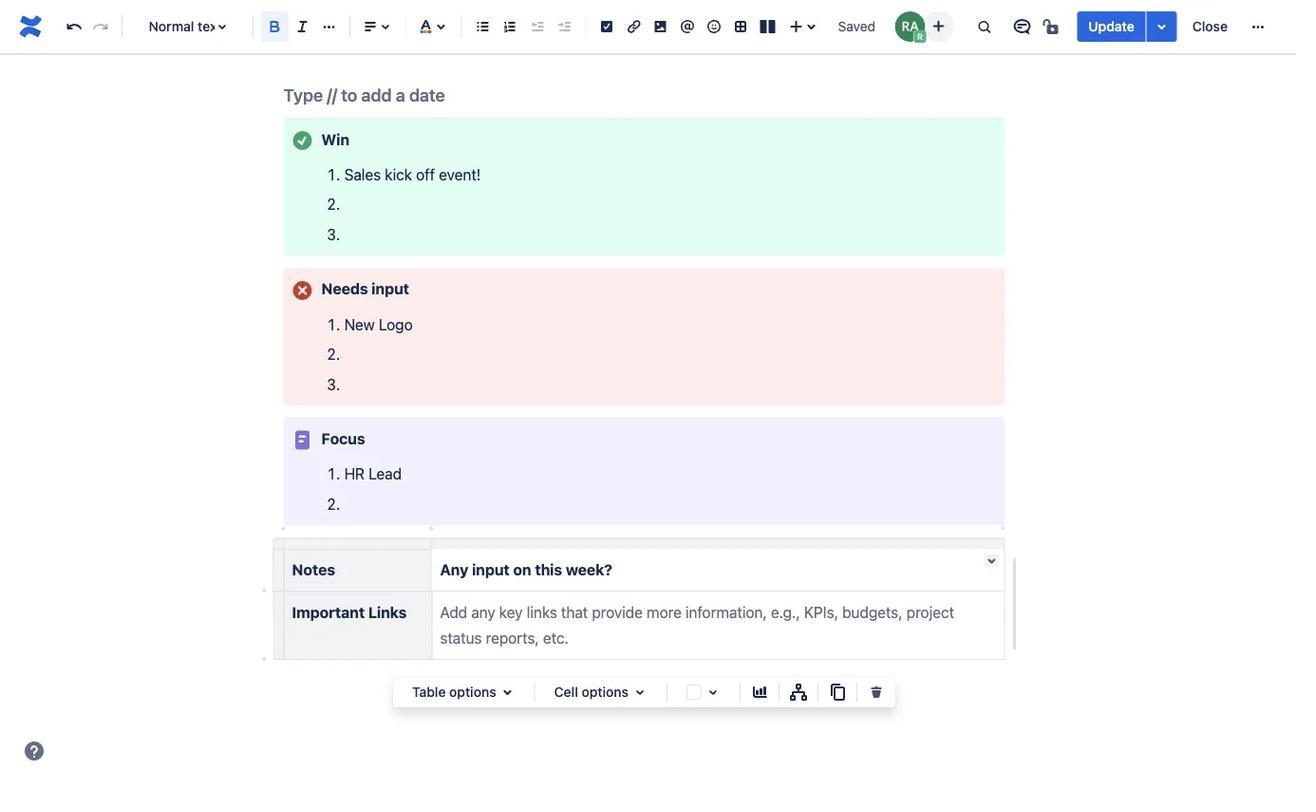 Task type: describe. For each thing, give the bounding box(es) containing it.
panel error image
[[291, 279, 314, 302]]

bullet list ⌘⇧8 image
[[472, 15, 495, 38]]

normal
[[149, 19, 194, 34]]

more image
[[1247, 15, 1270, 38]]

logo
[[379, 315, 413, 333]]

options for cell options
[[582, 685, 629, 700]]

win
[[322, 130, 350, 148]]

input for any
[[472, 561, 510, 579]]

mention image
[[676, 15, 699, 38]]

adjust update settings image
[[1151, 15, 1174, 38]]

event!
[[439, 166, 481, 184]]

indent tab image
[[553, 15, 576, 38]]

update button
[[1078, 11, 1147, 42]]

lead
[[369, 465, 402, 483]]

text
[[198, 19, 222, 34]]

emoji image
[[703, 15, 726, 38]]

confluence image
[[15, 11, 46, 42]]

new logo
[[344, 315, 413, 333]]

win sales kick off event!
[[322, 130, 481, 184]]

manage connected data image
[[788, 681, 810, 704]]

copy image
[[827, 681, 849, 704]]

any input on this week?
[[440, 561, 613, 579]]

table image
[[730, 15, 753, 38]]

redo ⌘⇧z image
[[89, 15, 112, 38]]

normal text
[[149, 19, 222, 34]]

help image
[[23, 740, 46, 763]]

add image, video, or file image
[[649, 15, 672, 38]]

cell options
[[555, 685, 629, 700]]

important links
[[292, 603, 407, 621]]

table options
[[412, 685, 497, 700]]

layouts image
[[757, 15, 779, 38]]

ruby anderson image
[[895, 11, 926, 42]]

italic ⌘i image
[[291, 15, 314, 38]]

confluence image
[[15, 11, 46, 42]]

cell background image
[[702, 681, 725, 704]]



Task type: vqa. For each thing, say whether or not it's contained in the screenshot.
of to the top
no



Task type: locate. For each thing, give the bounding box(es) containing it.
new
[[344, 315, 375, 333]]

2 options from the left
[[582, 685, 629, 700]]

options right cell
[[582, 685, 629, 700]]

input for needs
[[372, 280, 409, 298]]

input
[[372, 280, 409, 298], [472, 561, 510, 579]]

sales
[[344, 166, 381, 184]]

input up logo
[[372, 280, 409, 298]]

cell
[[555, 685, 578, 700]]

needs
[[322, 280, 368, 298]]

find and replace image
[[973, 15, 996, 38]]

this
[[535, 561, 563, 579]]

notes
[[292, 561, 335, 579]]

1 options from the left
[[450, 685, 497, 700]]

align left image
[[359, 15, 382, 38]]

1 horizontal spatial expand dropdown menu image
[[629, 681, 652, 704]]

0 vertical spatial input
[[372, 280, 409, 298]]

needs input
[[322, 280, 409, 298]]

expand dropdown menu image left cell background "image"
[[629, 681, 652, 704]]

comment icon image
[[1011, 15, 1034, 38]]

expand dropdown menu image for table options
[[497, 681, 519, 704]]

options for table options
[[450, 685, 497, 700]]

options inside dropdown button
[[450, 685, 497, 700]]

off
[[416, 166, 435, 184]]

0 horizontal spatial input
[[372, 280, 409, 298]]

action item image
[[596, 15, 619, 38]]

0 horizontal spatial options
[[450, 685, 497, 700]]

options right "table"
[[450, 685, 497, 700]]

remove image
[[866, 681, 888, 704]]

hr lead
[[344, 465, 402, 483]]

invite to edit image
[[928, 15, 950, 38]]

expand dropdown menu image left cell
[[497, 681, 519, 704]]

hr
[[344, 465, 365, 483]]

1 horizontal spatial options
[[582, 685, 629, 700]]

table options button
[[401, 681, 527, 704]]

on
[[513, 561, 532, 579]]

bold ⌘b image
[[264, 15, 287, 38]]

expand dropdown menu image
[[497, 681, 519, 704], [629, 681, 652, 704]]

options inside popup button
[[582, 685, 629, 700]]

more formatting image
[[318, 15, 341, 38]]

important
[[292, 603, 365, 621]]

chart image
[[749, 681, 771, 704]]

saved
[[839, 19, 876, 34]]

any
[[440, 561, 469, 579]]

kick
[[385, 166, 412, 184]]

links
[[368, 603, 407, 621]]

no restrictions image
[[1042, 15, 1064, 38]]

table
[[412, 685, 446, 700]]

close button
[[1182, 11, 1240, 42]]

2 expand dropdown menu image from the left
[[629, 681, 652, 704]]

cell options button
[[543, 681, 659, 704]]

options
[[450, 685, 497, 700], [582, 685, 629, 700]]

0 horizontal spatial expand dropdown menu image
[[497, 681, 519, 704]]

undo ⌘z image
[[63, 15, 86, 38]]

input left on
[[472, 561, 510, 579]]

close
[[1193, 19, 1228, 34]]

link image
[[623, 15, 646, 38]]

1 vertical spatial input
[[472, 561, 510, 579]]

week?
[[566, 561, 613, 579]]

focus
[[322, 430, 365, 448]]

panel note image
[[291, 429, 314, 452]]

panel success image
[[291, 129, 314, 152]]

Main content area, start typing to enter text. text field
[[272, 7, 1019, 687]]

normal text button
[[130, 6, 245, 48]]

1 expand dropdown menu image from the left
[[497, 681, 519, 704]]

update
[[1089, 19, 1135, 34]]

1 horizontal spatial input
[[472, 561, 510, 579]]

numbered list ⌘⇧7 image
[[499, 15, 522, 38]]

outdent ⇧tab image
[[526, 15, 549, 38]]

expand dropdown menu image for cell options
[[629, 681, 652, 704]]



